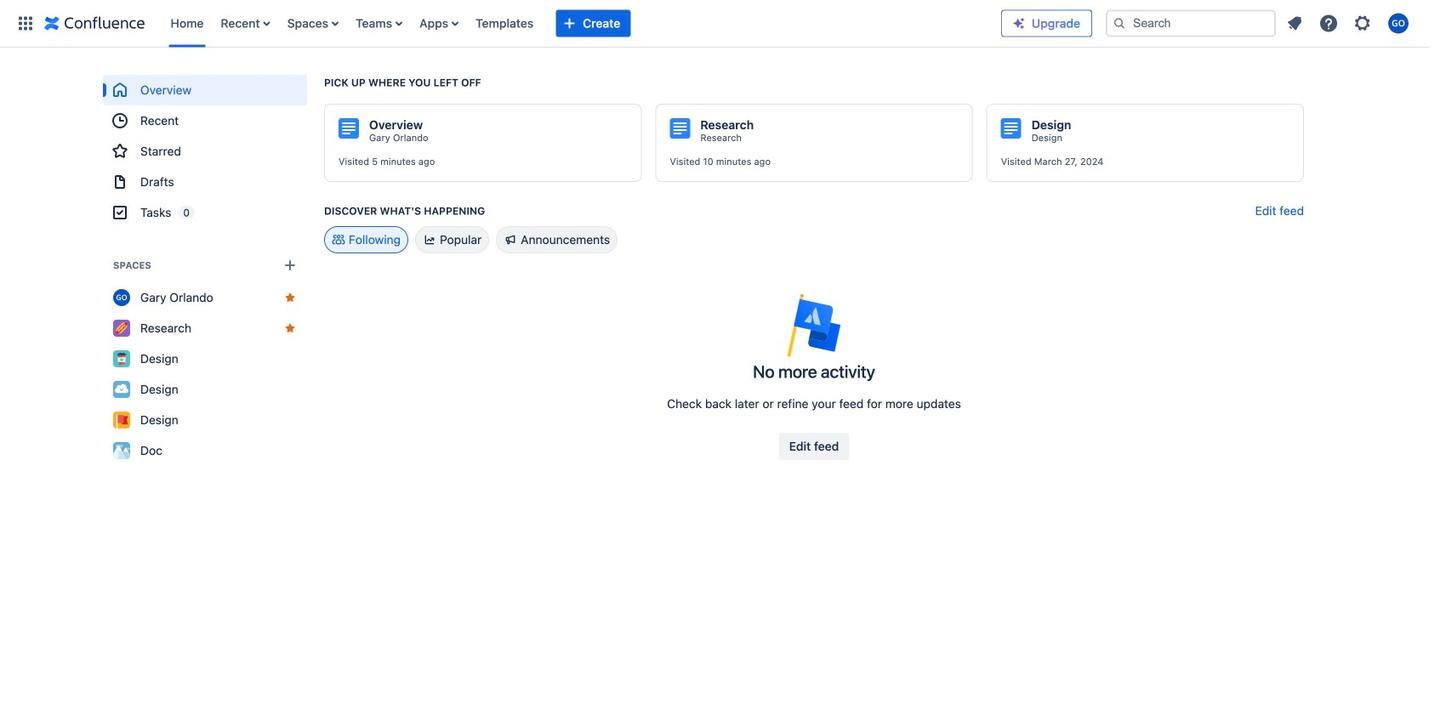 Task type: describe. For each thing, give the bounding box(es) containing it.
unstar this space image
[[283, 322, 297, 335]]

help icon image
[[1319, 13, 1339, 34]]

settings icon image
[[1353, 13, 1373, 34]]

list for premium image
[[1280, 8, 1419, 39]]

premium image
[[1013, 17, 1026, 30]]

list for appswitcher icon
[[162, 0, 1002, 47]]



Task type: locate. For each thing, give the bounding box(es) containing it.
list
[[162, 0, 1002, 47], [1280, 8, 1419, 39]]

1 horizontal spatial list
[[1280, 8, 1419, 39]]

0 horizontal spatial list
[[162, 0, 1002, 47]]

None search field
[[1106, 10, 1276, 37]]

create a space image
[[280, 255, 300, 276]]

banner
[[0, 0, 1430, 48]]

button group group
[[779, 433, 850, 460]]

search image
[[1113, 17, 1127, 30]]

global element
[[10, 0, 1002, 47]]

unstar this space image
[[283, 291, 297, 305]]

confluence image
[[44, 13, 145, 34], [44, 13, 145, 34]]

group
[[103, 75, 307, 228]]

appswitcher icon image
[[15, 13, 36, 34]]

notification icon image
[[1285, 13, 1305, 34]]

your profile and preferences image
[[1389, 13, 1409, 34]]

Search field
[[1106, 10, 1276, 37]]



Task type: vqa. For each thing, say whether or not it's contained in the screenshot.
Automations Menu Button Icon on the right of page
no



